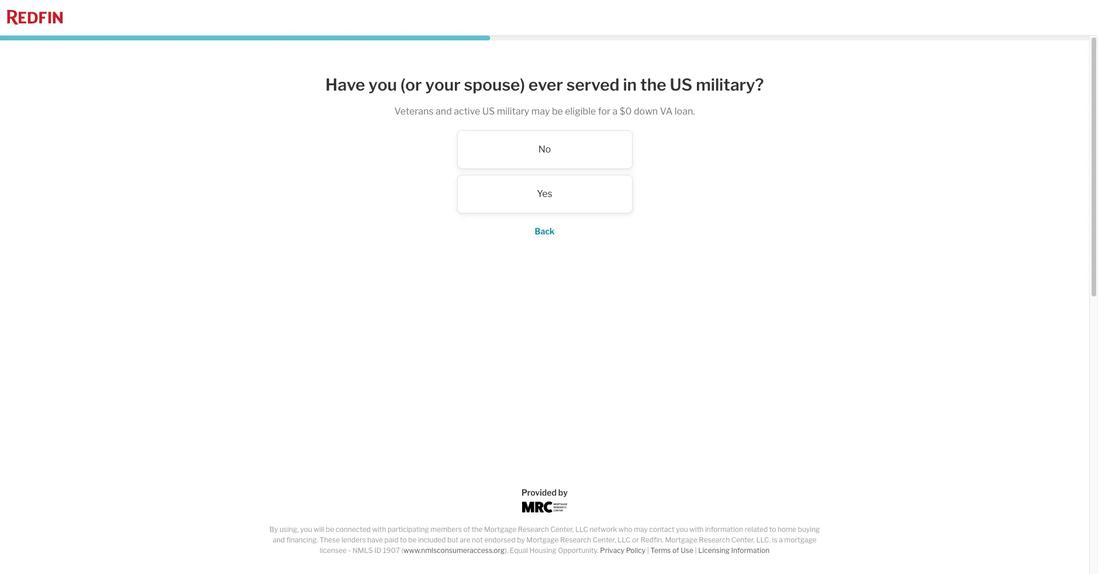 Task type: describe. For each thing, give the bounding box(es) containing it.
housing
[[530, 546, 557, 555]]

who
[[619, 525, 633, 534]]

military
[[497, 106, 530, 117]]

1 horizontal spatial mortgage
[[527, 536, 559, 545]]

but
[[448, 536, 459, 545]]

licensing
[[699, 546, 730, 555]]

mortgage research center image
[[522, 502, 568, 513]]

your
[[426, 75, 461, 95]]

opportunity.
[[558, 546, 599, 555]]

2 horizontal spatial center,
[[732, 536, 755, 545]]

1 with from the left
[[372, 525, 386, 534]]

members
[[431, 525, 462, 534]]

using,
[[280, 525, 299, 534]]

served
[[567, 75, 620, 95]]

related
[[745, 525, 768, 534]]

(or
[[401, 75, 422, 95]]

contact
[[650, 525, 675, 534]]

us
[[482, 106, 495, 117]]

0 horizontal spatial to
[[400, 536, 407, 545]]

information
[[705, 525, 744, 534]]

by using, you will be connected with participating members of the mortgage research center, llc network who may contact you with information related to home buying and financing. these lenders have paid to be included but are not endorsed by mortgage research center, llc or redfin. mortgage research center, llc. is a mortgage licensee - nmls id 1907 (
[[270, 525, 820, 555]]

veterans and active us military may be eligible for a $0 down va loan.
[[395, 106, 695, 117]]

0 vertical spatial a
[[613, 106, 618, 117]]

lenders
[[342, 536, 366, 545]]

$0
[[620, 106, 632, 117]]

2 horizontal spatial research
[[699, 536, 730, 545]]

connected
[[336, 525, 371, 534]]

network
[[590, 525, 617, 534]]

2 with from the left
[[690, 525, 704, 534]]

of for members
[[464, 525, 470, 534]]

nmls
[[353, 546, 373, 555]]

no
[[539, 144, 551, 155]]

2 | from the left
[[695, 546, 697, 555]]

included
[[418, 536, 446, 545]]

use
[[681, 546, 694, 555]]

have you (or your spouse) ever served in the us military?
[[326, 75, 764, 95]]

buying
[[798, 525, 820, 534]]

policy
[[626, 546, 646, 555]]

us military?
[[670, 75, 764, 95]]

terms of use link
[[651, 546, 694, 555]]

back button
[[535, 226, 555, 236]]

mortgage
[[785, 536, 817, 545]]

0 horizontal spatial may
[[532, 106, 550, 117]]

for
[[598, 106, 611, 117]]

licensing information link
[[699, 546, 770, 555]]

1 horizontal spatial research
[[560, 536, 591, 545]]

may inside by using, you will be connected with participating members of the mortgage research center, llc network who may contact you with information related to home buying and financing. these lenders have paid to be included but are not endorsed by mortgage research center, llc or redfin. mortgage research center, llc. is a mortgage licensee - nmls id 1907 (
[[634, 525, 648, 534]]

0 horizontal spatial you
[[300, 525, 312, 534]]

spouse)
[[464, 75, 525, 95]]

veterans
[[395, 106, 434, 117]]

financing.
[[287, 536, 318, 545]]

of for terms
[[673, 546, 680, 555]]

yes
[[537, 188, 553, 199]]

privacy policy link
[[600, 546, 646, 555]]

llc.
[[757, 536, 771, 545]]

2 horizontal spatial you
[[676, 525, 688, 534]]

(
[[402, 546, 404, 555]]

0 vertical spatial the
[[641, 75, 667, 95]]

redfin.
[[641, 536, 664, 545]]

ever
[[529, 75, 563, 95]]

endorsed
[[485, 536, 516, 545]]



Task type: vqa. For each thing, say whether or not it's contained in the screenshot.
LLC
yes



Task type: locate. For each thing, give the bounding box(es) containing it.
have
[[368, 536, 383, 545]]

the right in
[[641, 75, 667, 95]]

mortgage up use
[[665, 536, 698, 545]]

not
[[472, 536, 483, 545]]

0 horizontal spatial of
[[464, 525, 470, 534]]

to
[[770, 525, 777, 534], [400, 536, 407, 545]]

www.nmlsconsumeraccess.org link
[[404, 546, 505, 555]]

by
[[270, 525, 278, 534]]

research up 'licensing'
[[699, 536, 730, 545]]

by inside by using, you will be connected with participating members of the mortgage research center, llc network who may contact you with information related to home buying and financing. these lenders have paid to be included but are not endorsed by mortgage research center, llc or redfin. mortgage research center, llc. is a mortgage licensee - nmls id 1907 (
[[517, 536, 525, 545]]

equal
[[510, 546, 528, 555]]

2 horizontal spatial mortgage
[[665, 536, 698, 545]]

have
[[326, 75, 365, 95]]

home
[[778, 525, 797, 534]]

0 horizontal spatial be
[[326, 525, 334, 534]]

the inside by using, you will be connected with participating members of the mortgage research center, llc network who may contact you with information related to home buying and financing. these lenders have paid to be included but are not endorsed by mortgage research center, llc or redfin. mortgage research center, llc. is a mortgage licensee - nmls id 1907 (
[[472, 525, 483, 534]]

with up have
[[372, 525, 386, 534]]

by up mortgage research center image
[[559, 488, 568, 498]]

| right use
[[695, 546, 697, 555]]

0 horizontal spatial |
[[647, 546, 649, 555]]

|
[[647, 546, 649, 555], [695, 546, 697, 555]]

center, up opportunity.
[[551, 525, 574, 534]]

0 horizontal spatial with
[[372, 525, 386, 534]]

1 horizontal spatial you
[[369, 75, 397, 95]]

privacy
[[600, 546, 625, 555]]

a inside by using, you will be connected with participating members of the mortgage research center, llc network who may contact you with information related to home buying and financing. these lenders have paid to be included but are not endorsed by mortgage research center, llc or redfin. mortgage research center, llc. is a mortgage licensee - nmls id 1907 (
[[779, 536, 783, 545]]

0 vertical spatial may
[[532, 106, 550, 117]]

provided by
[[522, 488, 568, 498]]

0 vertical spatial by
[[559, 488, 568, 498]]

1 vertical spatial by
[[517, 536, 525, 545]]

1 horizontal spatial a
[[779, 536, 783, 545]]

1 horizontal spatial with
[[690, 525, 704, 534]]

may
[[532, 106, 550, 117], [634, 525, 648, 534]]

you right contact
[[676, 525, 688, 534]]

a
[[613, 106, 618, 117], [779, 536, 783, 545]]

1 | from the left
[[647, 546, 649, 555]]

1 vertical spatial may
[[634, 525, 648, 534]]

1 vertical spatial of
[[673, 546, 680, 555]]

1 horizontal spatial |
[[695, 546, 697, 555]]

1 horizontal spatial of
[[673, 546, 680, 555]]

of up are
[[464, 525, 470, 534]]

eligible
[[565, 106, 596, 117]]

provided
[[522, 488, 557, 498]]

licensee
[[320, 546, 347, 555]]

a left $0
[[613, 106, 618, 117]]

llc
[[576, 525, 589, 534], [618, 536, 631, 545]]

be left eligible
[[552, 106, 563, 117]]

llc up 'privacy policy' link
[[618, 536, 631, 545]]

0 horizontal spatial research
[[518, 525, 549, 534]]

research
[[518, 525, 549, 534], [560, 536, 591, 545], [699, 536, 730, 545]]

to up is
[[770, 525, 777, 534]]

research up opportunity.
[[560, 536, 591, 545]]

will
[[314, 525, 324, 534]]

participating
[[388, 525, 429, 534]]

1 horizontal spatial llc
[[618, 536, 631, 545]]

1 vertical spatial to
[[400, 536, 407, 545]]

va loan.
[[660, 106, 695, 117]]

may up 'or'
[[634, 525, 648, 534]]

id
[[375, 546, 382, 555]]

-
[[348, 546, 351, 555]]

1 horizontal spatial be
[[408, 536, 417, 545]]

information
[[732, 546, 770, 555]]

active
[[454, 106, 480, 117]]

or
[[632, 536, 639, 545]]

mortgage
[[484, 525, 517, 534], [527, 536, 559, 545], [665, 536, 698, 545]]

the up "not"
[[472, 525, 483, 534]]

www.nmlsconsumeraccess.org ). equal housing opportunity. privacy policy | terms of use | licensing information
[[404, 546, 770, 555]]

center, down network
[[593, 536, 616, 545]]

1907
[[383, 546, 400, 555]]

and
[[436, 106, 452, 117], [273, 536, 285, 545]]

1 vertical spatial the
[[472, 525, 483, 534]]

to up (
[[400, 536, 407, 545]]

center, up information
[[732, 536, 755, 545]]

these
[[320, 536, 340, 545]]

0 horizontal spatial by
[[517, 536, 525, 545]]

be
[[552, 106, 563, 117], [326, 525, 334, 534], [408, 536, 417, 545]]

may down have you (or your spouse) ever served in the us military? on the top of the page
[[532, 106, 550, 117]]

by up 'equal'
[[517, 536, 525, 545]]

the
[[641, 75, 667, 95], [472, 525, 483, 534]]

you left (or
[[369, 75, 397, 95]]

1 vertical spatial a
[[779, 536, 783, 545]]

in
[[623, 75, 637, 95]]

are
[[460, 536, 471, 545]]

0 horizontal spatial the
[[472, 525, 483, 534]]

2 vertical spatial be
[[408, 536, 417, 545]]

0 horizontal spatial and
[[273, 536, 285, 545]]

mortgage up housing
[[527, 536, 559, 545]]

1 vertical spatial llc
[[618, 536, 631, 545]]

have you (or your spouse) ever served in the us military? option group
[[311, 130, 779, 213]]

0 horizontal spatial center,
[[551, 525, 574, 534]]

with up use
[[690, 525, 704, 534]]

and left active
[[436, 106, 452, 117]]

0 vertical spatial of
[[464, 525, 470, 534]]

be down "participating"
[[408, 536, 417, 545]]

2 horizontal spatial be
[[552, 106, 563, 117]]

).
[[505, 546, 509, 555]]

0 vertical spatial to
[[770, 525, 777, 534]]

1 vertical spatial and
[[273, 536, 285, 545]]

of inside by using, you will be connected with participating members of the mortgage research center, llc network who may contact you with information related to home buying and financing. these lenders have paid to be included but are not endorsed by mortgage research center, llc or redfin. mortgage research center, llc. is a mortgage licensee - nmls id 1907 (
[[464, 525, 470, 534]]

1 horizontal spatial the
[[641, 75, 667, 95]]

a right is
[[779, 536, 783, 545]]

by
[[559, 488, 568, 498], [517, 536, 525, 545]]

center,
[[551, 525, 574, 534], [593, 536, 616, 545], [732, 536, 755, 545]]

is
[[773, 536, 778, 545]]

0 vertical spatial llc
[[576, 525, 589, 534]]

0 horizontal spatial a
[[613, 106, 618, 117]]

with
[[372, 525, 386, 534], [690, 525, 704, 534]]

0 horizontal spatial mortgage
[[484, 525, 517, 534]]

1 horizontal spatial to
[[770, 525, 777, 534]]

1 vertical spatial be
[[326, 525, 334, 534]]

of
[[464, 525, 470, 534], [673, 546, 680, 555]]

1 horizontal spatial and
[[436, 106, 452, 117]]

research up housing
[[518, 525, 549, 534]]

you up financing.
[[300, 525, 312, 534]]

down
[[634, 106, 658, 117]]

| down the redfin.
[[647, 546, 649, 555]]

0 horizontal spatial llc
[[576, 525, 589, 534]]

and down by
[[273, 536, 285, 545]]

www.nmlsconsumeraccess.org
[[404, 546, 505, 555]]

llc up opportunity.
[[576, 525, 589, 534]]

back
[[535, 226, 555, 236]]

0 vertical spatial and
[[436, 106, 452, 117]]

you
[[369, 75, 397, 95], [300, 525, 312, 534], [676, 525, 688, 534]]

1 horizontal spatial may
[[634, 525, 648, 534]]

and inside by using, you will be connected with participating members of the mortgage research center, llc network who may contact you with information related to home buying and financing. these lenders have paid to be included but are not endorsed by mortgage research center, llc or redfin. mortgage research center, llc. is a mortgage licensee - nmls id 1907 (
[[273, 536, 285, 545]]

0 vertical spatial be
[[552, 106, 563, 117]]

mortgage up endorsed in the left bottom of the page
[[484, 525, 517, 534]]

terms
[[651, 546, 671, 555]]

of left use
[[673, 546, 680, 555]]

be up the these
[[326, 525, 334, 534]]

1 horizontal spatial center,
[[593, 536, 616, 545]]

1 horizontal spatial by
[[559, 488, 568, 498]]

paid
[[385, 536, 399, 545]]



